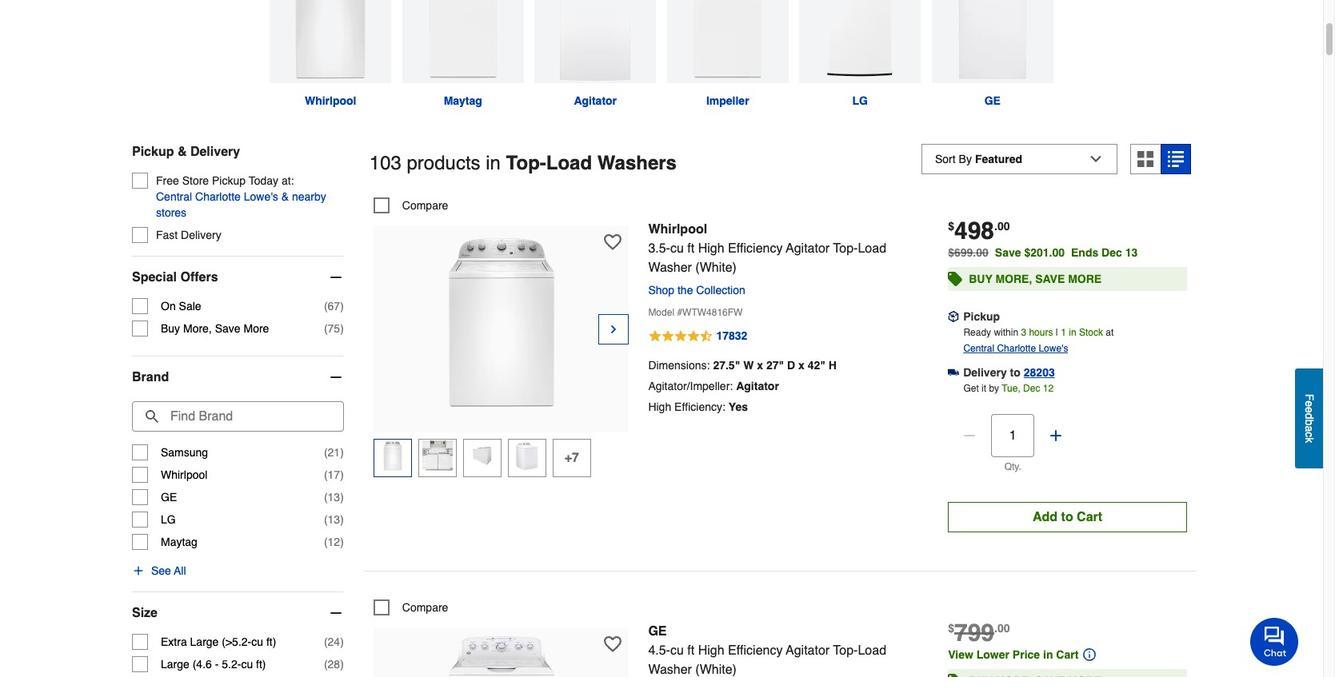 Task type: locate. For each thing, give the bounding box(es) containing it.
top-load washers two-piece agitator or impeller agitator image
[[535, 0, 657, 83]]

size
[[132, 607, 158, 621]]

save down $201.00
[[1036, 273, 1066, 285]]

1 .00 from the top
[[995, 220, 1010, 233]]

0 vertical spatial efficiency
[[728, 241, 783, 256]]

2 ) from the top
[[340, 322, 344, 335]]

delivery up the it
[[964, 366, 1007, 379]]

2 horizontal spatial in
[[1070, 327, 1077, 338]]

1 vertical spatial (white)
[[696, 663, 737, 678]]

1 horizontal spatial more,
[[996, 273, 1033, 285]]

in right price
[[1044, 649, 1054, 662]]

0 horizontal spatial pickup
[[132, 145, 174, 159]]

1 $ from the top
[[949, 220, 955, 233]]

add to cart button
[[949, 502, 1188, 533]]

washer
[[649, 261, 692, 275], [649, 663, 692, 678]]

& down at:
[[282, 190, 289, 203]]

5.2-
[[222, 659, 241, 671]]

3 thumbnail image from the left
[[467, 441, 498, 472]]

& up the store on the top
[[178, 145, 187, 159]]

washer inside whirlpool 3.5-cu ft high efficiency agitator top-load washer (white)
[[649, 261, 692, 275]]

27"
[[767, 360, 785, 372]]

( 24 )
[[324, 636, 344, 649]]

minus image inside brand button
[[328, 370, 344, 386]]

lowe's
[[244, 190, 278, 203], [1039, 343, 1069, 354]]

1 vertical spatial buy more, save more
[[161, 322, 269, 335]]

minus image up ( 24 )
[[328, 606, 344, 622]]

pickup image
[[949, 311, 960, 322]]

1 ( from the top
[[324, 300, 328, 313]]

3 ( from the top
[[324, 446, 328, 459]]

collection
[[697, 284, 746, 297]]

2 vertical spatial 13
[[328, 514, 340, 527]]

4 thumbnail image from the left
[[512, 441, 542, 472]]

0 horizontal spatial ge
[[161, 491, 177, 504]]

0 vertical spatial ft)
[[266, 636, 276, 649]]

lowe's down today
[[244, 190, 278, 203]]

2 washer from the top
[[649, 663, 692, 678]]

x right the w
[[757, 360, 764, 372]]

2 ( 13 ) from the top
[[324, 514, 344, 527]]

1 horizontal spatial central
[[964, 343, 995, 354]]

gallery item 0 image
[[413, 234, 590, 410], [413, 637, 590, 678]]

the
[[678, 284, 693, 297]]

) for lg
[[340, 514, 344, 527]]

washer down 4.5-
[[649, 663, 692, 678]]

ge down top-load washers brand ge image
[[985, 94, 1001, 107]]

2 vertical spatial in
[[1044, 649, 1054, 662]]

whirlpool down top-load washers brand whirlpool image
[[305, 94, 357, 107]]

washer down the 3.5-
[[649, 261, 692, 275]]

lower
[[977, 649, 1010, 662]]

0 vertical spatial high
[[698, 241, 725, 256]]

1 vertical spatial buy
[[161, 322, 180, 335]]

ft right 4.5-
[[688, 644, 695, 658]]

0 vertical spatial top-
[[506, 152, 546, 174]]

4 ) from the top
[[340, 469, 344, 482]]

whirlpool up the 3.5-
[[649, 222, 708, 237]]

#
[[677, 307, 683, 318]]

2 $ from the top
[[949, 622, 955, 635]]

delivery up 'free store pickup today at:'
[[190, 145, 240, 159]]

ft right the 3.5-
[[688, 241, 695, 256]]

high inside ge 4.5-cu ft high efficiency agitator top-load washer (white)
[[698, 644, 725, 658]]

1 vertical spatial top-
[[834, 241, 858, 256]]

0 vertical spatial compare
[[402, 199, 449, 212]]

1 vertical spatial heart outline image
[[605, 636, 622, 654]]

1 horizontal spatial x
[[799, 360, 805, 372]]

top- inside whirlpool 3.5-cu ft high efficiency agitator top-load washer (white)
[[834, 241, 858, 256]]

washer inside ge 4.5-cu ft high efficiency agitator top-load washer (white)
[[649, 663, 692, 678]]

to right add
[[1062, 510, 1074, 525]]

savings save $201.00 element
[[996, 246, 1145, 259]]

0 vertical spatial ( 13 )
[[324, 491, 344, 504]]

tag filled image
[[949, 268, 963, 290], [949, 670, 963, 678]]

cart left info icon
[[1057, 649, 1079, 662]]

see
[[151, 565, 171, 578]]

1 vertical spatial dec
[[1024, 383, 1041, 394]]

0 vertical spatial cart
[[1077, 510, 1103, 525]]

1 vertical spatial gallery item 0 image
[[413, 637, 590, 678]]

2 tag filled image from the top
[[949, 670, 963, 678]]

8 ( from the top
[[324, 636, 328, 649]]

2 vertical spatial load
[[858, 644, 887, 658]]

12 down '28203'
[[1044, 383, 1054, 394]]

lowe's down | at the right top of the page
[[1039, 343, 1069, 354]]

top- for whirlpool 3.5-cu ft high efficiency agitator top-load washer (white)
[[834, 241, 858, 256]]

2 (white) from the top
[[696, 663, 737, 678]]

compare inside 1000757220 element
[[402, 602, 449, 614]]

ready
[[964, 327, 992, 338]]

dimensions:
[[649, 360, 710, 372]]

2 vertical spatial top-
[[834, 644, 858, 658]]

central
[[156, 190, 192, 203], [964, 343, 995, 354]]

1 efficiency from the top
[[728, 241, 783, 256]]

save down actual price $498.00 element
[[996, 246, 1022, 259]]

(white) inside ge 4.5-cu ft high efficiency agitator top-load washer (white)
[[696, 663, 737, 678]]

$699.00 save $201.00 ends dec 13
[[949, 246, 1138, 259]]

) for samsung
[[340, 446, 344, 459]]

Find Brand text field
[[132, 402, 344, 432]]

on sale
[[161, 300, 201, 313]]

4.5 stars image
[[649, 327, 749, 346]]

$ inside $ 498 .00
[[949, 220, 955, 233]]

$ up $699.00
[[949, 220, 955, 233]]

ge up 4.5-
[[649, 625, 667, 639]]

more, down "$699.00 save $201.00 ends dec 13" at the right
[[996, 273, 1033, 285]]

0 vertical spatial whirlpool
[[305, 94, 357, 107]]

1 horizontal spatial 12
[[1044, 383, 1054, 394]]

w
[[744, 360, 754, 372]]

0 horizontal spatial save
[[215, 322, 241, 335]]

0 vertical spatial to
[[1011, 366, 1021, 379]]

) for whirlpool
[[340, 469, 344, 482]]

lg down top-load washers brand lg image
[[853, 94, 868, 107]]

(white)
[[696, 261, 737, 275], [696, 663, 737, 678]]

1 horizontal spatial charlotte
[[998, 343, 1037, 354]]

1 thumbnail image from the left
[[378, 441, 408, 472]]

in inside ready within 3 hours | 1 in stock at central charlotte lowe's
[[1070, 327, 1077, 338]]

0 vertical spatial more,
[[996, 273, 1033, 285]]

6 ) from the top
[[340, 514, 344, 527]]

x
[[757, 360, 764, 372], [799, 360, 805, 372]]

1 (white) from the top
[[696, 261, 737, 275]]

0 vertical spatial $
[[949, 220, 955, 233]]

f
[[1304, 395, 1317, 401]]

( for whirlpool
[[324, 469, 328, 482]]

tag filled image down $699.00
[[949, 268, 963, 290]]

2 ( from the top
[[324, 322, 328, 335]]

0 horizontal spatial x
[[757, 360, 764, 372]]

) for extra large (>5.2-cu ft)
[[340, 636, 344, 649]]

model # wtw4816fw
[[649, 307, 743, 318]]

washer for 4.5-
[[649, 663, 692, 678]]

3 ) from the top
[[340, 446, 344, 459]]

x right the d
[[799, 360, 805, 372]]

a
[[1304, 426, 1317, 433]]

1 horizontal spatial buy more, save more
[[969, 273, 1102, 285]]

agitator link
[[529, 0, 662, 109]]

( 13 )
[[324, 491, 344, 504], [324, 514, 344, 527]]

grid view image
[[1138, 151, 1154, 167]]

compare inside 1000064061 element
[[402, 199, 449, 212]]

ft for 3.5-
[[688, 241, 695, 256]]

buy more, save more down sale
[[161, 322, 269, 335]]

1 vertical spatial ft
[[688, 644, 695, 658]]

pickup
[[132, 145, 174, 159], [212, 174, 246, 187], [964, 310, 1001, 323]]

1 horizontal spatial ge
[[649, 625, 667, 639]]

high right 4.5-
[[698, 644, 725, 658]]

large down extra
[[161, 659, 190, 671]]

498
[[955, 217, 995, 245]]

lowe's inside ready within 3 hours | 1 in stock at central charlotte lowe's
[[1039, 343, 1069, 354]]

0 vertical spatial large
[[190, 636, 219, 649]]

1 horizontal spatial to
[[1062, 510, 1074, 525]]

4.5-
[[649, 644, 671, 658]]

dec down '28203'
[[1024, 383, 1041, 394]]

1000064061 element
[[374, 197, 449, 213]]

0 vertical spatial central
[[156, 190, 192, 203]]

.00 up was price $699.00 element
[[995, 220, 1010, 233]]

1 horizontal spatial dec
[[1102, 246, 1123, 259]]

pickup up ready
[[964, 310, 1001, 323]]

to up tue, at the bottom right of the page
[[1011, 366, 1021, 379]]

f e e d b a c k
[[1304, 395, 1317, 444]]

ge 4.5-cu ft high efficiency agitator top-load washer (white)
[[649, 625, 887, 678]]

high up 'collection'
[[698, 241, 725, 256]]

buy more, save more
[[969, 273, 1102, 285], [161, 322, 269, 335]]

in right the 1
[[1070, 327, 1077, 338]]

e up d
[[1304, 401, 1317, 408]]

charlotte inside ready within 3 hours | 1 in stock at central charlotte lowe's
[[998, 343, 1037, 354]]

2 vertical spatial ge
[[649, 625, 667, 639]]

cart inside button
[[1057, 649, 1079, 662]]

2 .00 from the top
[[995, 622, 1010, 635]]

1 vertical spatial cart
[[1057, 649, 1079, 662]]

high for whirlpool
[[698, 241, 725, 256]]

+7 button
[[553, 439, 591, 478]]

1 vertical spatial ge
[[161, 491, 177, 504]]

0 vertical spatial lg
[[853, 94, 868, 107]]

chat invite button image
[[1251, 618, 1300, 667]]

pickup for pickup & delivery
[[132, 145, 174, 159]]

8 ) from the top
[[340, 636, 344, 649]]

$ up view
[[949, 622, 955, 635]]

1 vertical spatial washer
[[649, 663, 692, 678]]

1 vertical spatial ( 13 )
[[324, 514, 344, 527]]

dec right the ends
[[1102, 246, 1123, 259]]

buy down on
[[161, 322, 180, 335]]

0 horizontal spatial central
[[156, 190, 192, 203]]

ft)
[[266, 636, 276, 649], [256, 659, 266, 671]]

lg up see all
[[161, 514, 176, 527]]

more down the ends
[[1069, 273, 1102, 285]]

to
[[1011, 366, 1021, 379], [1062, 510, 1074, 525]]

e
[[1304, 401, 1317, 408], [1304, 408, 1317, 414]]

& inside central charlotte lowe's & nearby stores
[[282, 190, 289, 203]]

2 efficiency from the top
[[728, 644, 783, 658]]

cart
[[1077, 510, 1103, 525], [1057, 649, 1079, 662]]

efficiency inside ge 4.5-cu ft high efficiency agitator top-load washer (white)
[[728, 644, 783, 658]]

special
[[132, 270, 177, 285]]

whirlpool 3.5-cu ft high efficiency agitator top-load washer (white)
[[649, 222, 887, 275]]

0 vertical spatial tag filled image
[[949, 268, 963, 290]]

1 vertical spatial load
[[858, 241, 887, 256]]

2 vertical spatial pickup
[[964, 310, 1001, 323]]

(white) for whirlpool
[[696, 261, 737, 275]]

1 heart outline image from the top
[[605, 233, 622, 251]]

1 tag filled image from the top
[[949, 268, 963, 290]]

load for whirlpool 3.5-cu ft high efficiency agitator top-load washer (white)
[[858, 241, 887, 256]]

0 vertical spatial ft
[[688, 241, 695, 256]]

-
[[215, 659, 219, 671]]

plus image
[[132, 565, 145, 578]]

e up b
[[1304, 408, 1317, 414]]

high down agitator/impeller:
[[649, 401, 672, 414]]

28203
[[1024, 366, 1055, 379]]

buy down $699.00
[[969, 273, 993, 285]]

more
[[1069, 273, 1102, 285], [244, 322, 269, 335]]

1 ft from the top
[[688, 241, 695, 256]]

0 horizontal spatial 12
[[328, 536, 340, 549]]

whirlpool down samsung on the left of the page
[[161, 469, 208, 482]]

1 vertical spatial large
[[161, 659, 190, 671]]

799
[[955, 619, 995, 647]]

0 horizontal spatial dec
[[1024, 383, 1041, 394]]

samsung
[[161, 446, 208, 459]]

13 up ( 12 )
[[328, 514, 340, 527]]

extra
[[161, 636, 187, 649]]

.00 inside $ 498 .00
[[995, 220, 1010, 233]]

13 down ( 17 ) on the left of the page
[[328, 491, 340, 504]]

ft inside ge 4.5-cu ft high efficiency agitator top-load washer (white)
[[688, 644, 695, 658]]

whirlpool link
[[265, 0, 397, 109]]

load
[[546, 152, 592, 174], [858, 241, 887, 256], [858, 644, 887, 658]]

0 vertical spatial ge
[[985, 94, 1001, 107]]

) for buy more, save more
[[340, 322, 344, 335]]

1 horizontal spatial large
[[190, 636, 219, 649]]

0 horizontal spatial whirlpool
[[161, 469, 208, 482]]

top- inside ge 4.5-cu ft high efficiency agitator top-load washer (white)
[[834, 644, 858, 658]]

central up stores
[[156, 190, 192, 203]]

compare
[[402, 199, 449, 212], [402, 602, 449, 614]]

delivery
[[190, 145, 240, 159], [181, 229, 221, 242], [964, 366, 1007, 379]]

buy
[[969, 273, 993, 285], [161, 322, 180, 335]]

1 compare from the top
[[402, 199, 449, 212]]

minus image
[[328, 270, 344, 286], [328, 370, 344, 386], [962, 428, 978, 444], [328, 606, 344, 622]]

heart outline image left the 3.5-
[[605, 233, 622, 251]]

ready within 3 hours | 1 in stock at central charlotte lowe's
[[964, 327, 1114, 354]]

thumbnail image
[[378, 441, 408, 472], [422, 441, 453, 472], [467, 441, 498, 472], [512, 441, 542, 472]]

ge down samsung on the left of the page
[[161, 491, 177, 504]]

impeller link
[[662, 0, 794, 109]]

.00 for 799
[[995, 622, 1010, 635]]

more up brand button
[[244, 322, 269, 335]]

0 vertical spatial in
[[486, 152, 501, 174]]

13
[[1126, 246, 1138, 259], [328, 491, 340, 504], [328, 514, 340, 527]]

( for buy more, save more
[[324, 322, 328, 335]]

13 for lg
[[328, 514, 340, 527]]

7 ) from the top
[[340, 536, 344, 549]]

ft inside whirlpool 3.5-cu ft high efficiency agitator top-load washer (white)
[[688, 241, 695, 256]]

heart outline image
[[605, 233, 622, 251], [605, 636, 622, 654]]

offers
[[180, 270, 218, 285]]

( for samsung
[[324, 446, 328, 459]]

( 13 ) for lg
[[324, 514, 344, 527]]

save up brand button
[[215, 322, 241, 335]]

model
[[649, 307, 675, 318]]

minus image down ( 75 )
[[328, 370, 344, 386]]

high inside whirlpool 3.5-cu ft high efficiency agitator top-load washer (white)
[[698, 241, 725, 256]]

load inside ge 4.5-cu ft high efficiency agitator top-load washer (white)
[[858, 644, 887, 658]]

load inside whirlpool 3.5-cu ft high efficiency agitator top-load washer (white)
[[858, 241, 887, 256]]

1 ) from the top
[[340, 300, 344, 313]]

4 ( from the top
[[324, 469, 328, 482]]

( 13 ) up ( 12 )
[[324, 514, 344, 527]]

wtw4816fw
[[683, 307, 743, 318]]

0 vertical spatial (white)
[[696, 261, 737, 275]]

dec for tue,
[[1024, 383, 1041, 394]]

agitator
[[574, 94, 617, 107], [786, 241, 830, 256], [737, 380, 779, 393], [786, 644, 830, 658]]

qty.
[[1005, 462, 1022, 473]]

0 horizontal spatial lowe's
[[244, 190, 278, 203]]

( 28 )
[[324, 659, 344, 671]]

top- for ge 4.5-cu ft high efficiency agitator top-load washer (white)
[[834, 644, 858, 658]]

1 horizontal spatial save
[[996, 246, 1022, 259]]

1 vertical spatial central
[[964, 343, 995, 354]]

( for lg
[[324, 514, 328, 527]]

2 compare from the top
[[402, 602, 449, 614]]

on
[[161, 300, 176, 313]]

1 vertical spatial charlotte
[[998, 343, 1037, 354]]

1 vertical spatial lg
[[161, 514, 176, 527]]

9 ) from the top
[[340, 659, 344, 671]]

minus image for brand
[[328, 370, 344, 386]]

2 heart outline image from the top
[[605, 636, 622, 654]]

heart outline image left 4.5-
[[605, 636, 622, 654]]

high
[[698, 241, 725, 256], [649, 401, 672, 414], [698, 644, 725, 658]]

12 down ( 17 ) on the left of the page
[[328, 536, 340, 549]]

9 ( from the top
[[324, 659, 328, 671]]

to for delivery
[[1011, 366, 1021, 379]]

1 horizontal spatial more
[[1069, 273, 1102, 285]]

17
[[328, 469, 340, 482]]

minus image up the 67
[[328, 270, 344, 286]]

) for large (4.6 - 5.2-cu ft)
[[340, 659, 344, 671]]

0 vertical spatial charlotte
[[195, 190, 241, 203]]

0 vertical spatial &
[[178, 145, 187, 159]]

0 vertical spatial .00
[[995, 220, 1010, 233]]

2 ft from the top
[[688, 644, 695, 658]]

1 horizontal spatial pickup
[[212, 174, 246, 187]]

charlotte down 'free store pickup today at:'
[[195, 190, 241, 203]]

tag filled image down view
[[949, 670, 963, 678]]

(>5.2-
[[222, 636, 252, 649]]

ft) right (>5.2-
[[266, 636, 276, 649]]

more, down sale
[[183, 322, 212, 335]]

ft) right 5.2-
[[256, 659, 266, 671]]

stock
[[1080, 327, 1104, 338]]

(
[[324, 300, 328, 313], [324, 322, 328, 335], [324, 446, 328, 459], [324, 469, 328, 482], [324, 491, 328, 504], [324, 514, 328, 527], [324, 536, 328, 549], [324, 636, 328, 649], [324, 659, 328, 671]]

0 vertical spatial heart outline image
[[605, 233, 622, 251]]

charlotte inside central charlotte lowe's & nearby stores
[[195, 190, 241, 203]]

tag filled image for 799
[[949, 670, 963, 678]]

d
[[788, 360, 796, 372]]

(white) inside whirlpool 3.5-cu ft high efficiency agitator top-load washer (white)
[[696, 261, 737, 275]]

central inside central charlotte lowe's & nearby stores
[[156, 190, 192, 203]]

0 horizontal spatial buy
[[161, 322, 180, 335]]

1 ( 13 ) from the top
[[324, 491, 344, 504]]

to inside button
[[1062, 510, 1074, 525]]

minus image inside size button
[[328, 606, 344, 622]]

minus image inside special offers button
[[328, 270, 344, 286]]

0 vertical spatial pickup
[[132, 145, 174, 159]]

1 vertical spatial tag filled image
[[949, 670, 963, 678]]

1 vertical spatial high
[[649, 401, 672, 414]]

0 vertical spatial lowe's
[[244, 190, 278, 203]]

$ inside $ 799 .00
[[949, 622, 955, 635]]

info image
[[1084, 649, 1097, 662]]

in right the products
[[486, 152, 501, 174]]

5 ) from the top
[[340, 491, 344, 504]]

view lower price in cart
[[949, 649, 1079, 662]]

Stepper number input field with increment and decrement buttons number field
[[992, 414, 1035, 458]]

buy more, save more down "$699.00 save $201.00 ends dec 13" at the right
[[969, 273, 1102, 285]]

1 vertical spatial $
[[949, 622, 955, 635]]

ge
[[985, 94, 1001, 107], [161, 491, 177, 504], [649, 625, 667, 639]]

2 vertical spatial save
[[215, 322, 241, 335]]

efficiency for ge
[[728, 644, 783, 658]]

whirlpool
[[305, 94, 357, 107], [649, 222, 708, 237], [161, 469, 208, 482]]

cart right add
[[1077, 510, 1103, 525]]

top-load washers brand ge image
[[932, 0, 1054, 83]]

0 horizontal spatial charlotte
[[195, 190, 241, 203]]

maytag inside 'link'
[[444, 94, 483, 107]]

1 e from the top
[[1304, 401, 1317, 408]]

( 13 ) down ( 17 ) on the left of the page
[[324, 491, 344, 504]]

6 ( from the top
[[324, 514, 328, 527]]

large up (4.6
[[190, 636, 219, 649]]

central down ready
[[964, 343, 995, 354]]

heart outline image for 498
[[605, 233, 622, 251]]

today
[[249, 174, 279, 187]]

1 vertical spatial more,
[[183, 322, 212, 335]]

13 right the ends
[[1126, 246, 1138, 259]]

chevron right image
[[608, 321, 621, 337]]

2 x from the left
[[799, 360, 805, 372]]

top-
[[506, 152, 546, 174], [834, 241, 858, 256], [834, 644, 858, 658]]

5 ( from the top
[[324, 491, 328, 504]]

.00 up lower
[[995, 622, 1010, 635]]

2 horizontal spatial ge
[[985, 94, 1001, 107]]

maytag up all on the bottom left
[[161, 536, 198, 549]]

pickup up free
[[132, 145, 174, 159]]

$ 498 .00
[[949, 217, 1010, 245]]

in
[[486, 152, 501, 174], [1070, 327, 1077, 338], [1044, 649, 1054, 662]]

7 ( from the top
[[324, 536, 328, 549]]

.00 for 498
[[995, 220, 1010, 233]]

1 vertical spatial &
[[282, 190, 289, 203]]

charlotte down 3 at the top
[[998, 343, 1037, 354]]

shop the collection
[[649, 284, 746, 297]]

1 vertical spatial to
[[1062, 510, 1074, 525]]

maytag down the top-load washers brand maytag image
[[444, 94, 483, 107]]

.00 inside $ 799 .00
[[995, 622, 1010, 635]]

minus image for special offers
[[328, 270, 344, 286]]

1 vertical spatial 13
[[328, 491, 340, 504]]

pickup up central charlotte lowe's & nearby stores
[[212, 174, 246, 187]]

1 vertical spatial lowe's
[[1039, 343, 1069, 354]]

dec
[[1102, 246, 1123, 259], [1024, 383, 1041, 394]]

1 washer from the top
[[649, 261, 692, 275]]

delivery right the fast
[[181, 229, 221, 242]]

efficiency inside whirlpool 3.5-cu ft high efficiency agitator top-load washer (white)
[[728, 241, 783, 256]]

1 vertical spatial compare
[[402, 602, 449, 614]]



Task type: describe. For each thing, give the bounding box(es) containing it.
view
[[949, 649, 974, 662]]

0 horizontal spatial &
[[178, 145, 187, 159]]

add to cart
[[1033, 510, 1103, 525]]

high for ge
[[698, 644, 725, 658]]

hours
[[1030, 327, 1054, 338]]

compare for 498
[[402, 199, 449, 212]]

ends dec 13 element
[[1072, 246, 1145, 259]]

agitator inside dimensions: 27.5" w x  27" d x  42" h agitator/impeller: agitator high efficiency: yes
[[737, 380, 779, 393]]

central charlotte lowe's button
[[964, 341, 1069, 357]]

pickup for pickup
[[964, 310, 1001, 323]]

load for ge 4.5-cu ft high efficiency agitator top-load washer (white)
[[858, 644, 887, 658]]

top-load washers brand maytag image
[[402, 0, 524, 83]]

0 vertical spatial load
[[546, 152, 592, 174]]

list view image
[[1169, 151, 1185, 167]]

efficiency for whirlpool
[[728, 241, 783, 256]]

truck filled image
[[949, 367, 960, 378]]

h
[[829, 360, 837, 372]]

free
[[156, 174, 179, 187]]

central charlotte lowe's & nearby stores button
[[156, 189, 344, 221]]

agitator inside whirlpool 3.5-cu ft high efficiency agitator top-load washer (white)
[[786, 241, 830, 256]]

brand button
[[132, 357, 344, 398]]

tag filled image for 498
[[949, 268, 963, 290]]

0 horizontal spatial large
[[161, 659, 190, 671]]

$ 799 .00
[[949, 619, 1010, 647]]

top-load washers brand lg image
[[800, 0, 921, 83]]

1 vertical spatial pickup
[[212, 174, 246, 187]]

1000757220 element
[[374, 600, 449, 616]]

0 vertical spatial more
[[1069, 273, 1102, 285]]

minus image for size
[[328, 606, 344, 622]]

cart inside button
[[1077, 510, 1103, 525]]

( for large (4.6 - 5.2-cu ft)
[[324, 659, 328, 671]]

heart outline image for 799
[[605, 636, 622, 654]]

( 13 ) for ge
[[324, 491, 344, 504]]

$ for 799
[[949, 622, 955, 635]]

+7
[[565, 451, 579, 466]]

28
[[328, 659, 340, 671]]

0 vertical spatial 13
[[1126, 246, 1138, 259]]

(white) for ge
[[696, 663, 737, 678]]

store
[[182, 174, 209, 187]]

special offers
[[132, 270, 218, 285]]

67
[[328, 300, 340, 313]]

3.5-
[[649, 241, 671, 256]]

1 vertical spatial delivery
[[181, 229, 221, 242]]

2 vertical spatial whirlpool
[[161, 469, 208, 482]]

28203 button
[[1024, 365, 1055, 381]]

tue,
[[1002, 383, 1021, 394]]

42"
[[808, 360, 826, 372]]

high inside dimensions: 27.5" w x  27" d x  42" h agitator/impeller: agitator high efficiency: yes
[[649, 401, 672, 414]]

lg link
[[794, 0, 927, 109]]

0 horizontal spatial in
[[486, 152, 501, 174]]

compare for 799
[[402, 602, 449, 614]]

it
[[982, 383, 987, 394]]

0 horizontal spatial more,
[[183, 322, 212, 335]]

ft for 4.5-
[[688, 644, 695, 658]]

delivery to 28203
[[964, 366, 1055, 379]]

ge inside ge 4.5-cu ft high efficiency agitator top-load washer (white)
[[649, 625, 667, 639]]

0 horizontal spatial maytag
[[161, 536, 198, 549]]

1 horizontal spatial buy
[[969, 273, 993, 285]]

brand
[[132, 370, 169, 385]]

central inside ready within 3 hours | 1 in stock at central charlotte lowe's
[[964, 343, 995, 354]]

maytag link
[[397, 0, 529, 109]]

( 67 )
[[324, 300, 344, 313]]

add
[[1033, 510, 1058, 525]]

0 vertical spatial delivery
[[190, 145, 240, 159]]

top-load washers two-piece agitator or impeller impeller image
[[667, 0, 789, 83]]

17832 button
[[649, 327, 929, 346]]

size button
[[132, 593, 344, 635]]

yes
[[729, 401, 748, 414]]

fast delivery
[[156, 229, 221, 242]]

1
[[1062, 327, 1067, 338]]

2 gallery item 0 image from the top
[[413, 637, 590, 678]]

( 12 )
[[324, 536, 344, 549]]

( 75 )
[[324, 322, 344, 335]]

view lower price in cart button
[[949, 649, 1098, 662]]

agitator inside ge 4.5-cu ft high efficiency agitator top-load washer (white)
[[786, 644, 830, 658]]

was price $699.00 element
[[949, 242, 996, 259]]

minus image left stepper number input field with increment and decrement buttons number field
[[962, 428, 978, 444]]

dimensions: 27.5" w x  27" d x  42" h agitator/impeller: agitator high efficiency: yes
[[649, 360, 837, 414]]

) for maytag
[[340, 536, 344, 549]]

) for ge
[[340, 491, 344, 504]]

21
[[328, 446, 340, 459]]

2 horizontal spatial save
[[1036, 273, 1066, 285]]

shop
[[649, 284, 675, 297]]

washer for 3.5-
[[649, 261, 692, 275]]

(4.6
[[193, 659, 212, 671]]

large (4.6 - 5.2-cu ft)
[[161, 659, 266, 671]]

efficiency:
[[675, 401, 726, 414]]

0 horizontal spatial lg
[[161, 514, 176, 527]]

in inside button
[[1044, 649, 1054, 662]]

whirlpool inside whirlpool 3.5-cu ft high efficiency agitator top-load washer (white)
[[649, 222, 708, 237]]

$201.00
[[1025, 246, 1065, 259]]

1 vertical spatial ft)
[[256, 659, 266, 671]]

washers
[[598, 152, 677, 174]]

27.5"
[[713, 360, 741, 372]]

( for maytag
[[324, 536, 328, 549]]

plus image
[[1049, 428, 1065, 444]]

ends
[[1072, 246, 1099, 259]]

cu inside whirlpool 3.5-cu ft high efficiency agitator top-load washer (white)
[[671, 241, 684, 256]]

( for on sale
[[324, 300, 328, 313]]

2 vertical spatial delivery
[[964, 366, 1007, 379]]

top-load washers brand whirlpool image
[[270, 0, 392, 83]]

1 vertical spatial 12
[[328, 536, 340, 549]]

extra large (>5.2-cu ft)
[[161, 636, 276, 649]]

free store pickup today at:
[[156, 174, 294, 187]]

central charlotte lowe's & nearby stores
[[156, 190, 326, 219]]

to for add
[[1062, 510, 1074, 525]]

get
[[964, 383, 979, 394]]

d
[[1304, 414, 1317, 420]]

0 horizontal spatial more
[[244, 322, 269, 335]]

13 for ge
[[328, 491, 340, 504]]

1 horizontal spatial lg
[[853, 94, 868, 107]]

3
[[1022, 327, 1027, 338]]

103
[[370, 152, 402, 174]]

2 thumbnail image from the left
[[422, 441, 453, 472]]

f e e d b a c k button
[[1296, 369, 1324, 469]]

) for on sale
[[340, 300, 344, 313]]

all
[[174, 565, 186, 578]]

dec for ends
[[1102, 246, 1123, 259]]

sale
[[179, 300, 201, 313]]

0 horizontal spatial buy more, save more
[[161, 322, 269, 335]]

k
[[1304, 438, 1317, 444]]

by
[[990, 383, 1000, 394]]

0 vertical spatial 12
[[1044, 383, 1054, 394]]

$699.00
[[949, 246, 989, 259]]

lowe's inside central charlotte lowe's & nearby stores
[[244, 190, 278, 203]]

special offers button
[[132, 257, 344, 298]]

( for ge
[[324, 491, 328, 504]]

nearby
[[292, 190, 326, 203]]

get it by tue, dec 12
[[964, 383, 1054, 394]]

c
[[1304, 433, 1317, 438]]

ge link
[[927, 0, 1059, 109]]

( for extra large (>5.2-cu ft)
[[324, 636, 328, 649]]

stores
[[156, 206, 187, 219]]

1 gallery item 0 image from the top
[[413, 234, 590, 410]]

( 21 )
[[324, 446, 344, 459]]

actual price $498.00 element
[[949, 217, 1010, 245]]

0 vertical spatial buy more, save more
[[969, 273, 1102, 285]]

24
[[328, 636, 340, 649]]

fast
[[156, 229, 178, 242]]

pickup & delivery
[[132, 145, 240, 159]]

$ for 498
[[949, 220, 955, 233]]

1 x from the left
[[757, 360, 764, 372]]

2 e from the top
[[1304, 408, 1317, 414]]

products
[[407, 152, 481, 174]]

shop the collection link
[[649, 284, 752, 297]]

( 17 )
[[324, 469, 344, 482]]

cu inside ge 4.5-cu ft high efficiency agitator top-load washer (white)
[[671, 644, 684, 658]]

impeller
[[707, 94, 750, 107]]

|
[[1056, 327, 1059, 338]]



Task type: vqa. For each thing, say whether or not it's contained in the screenshot.
to
yes



